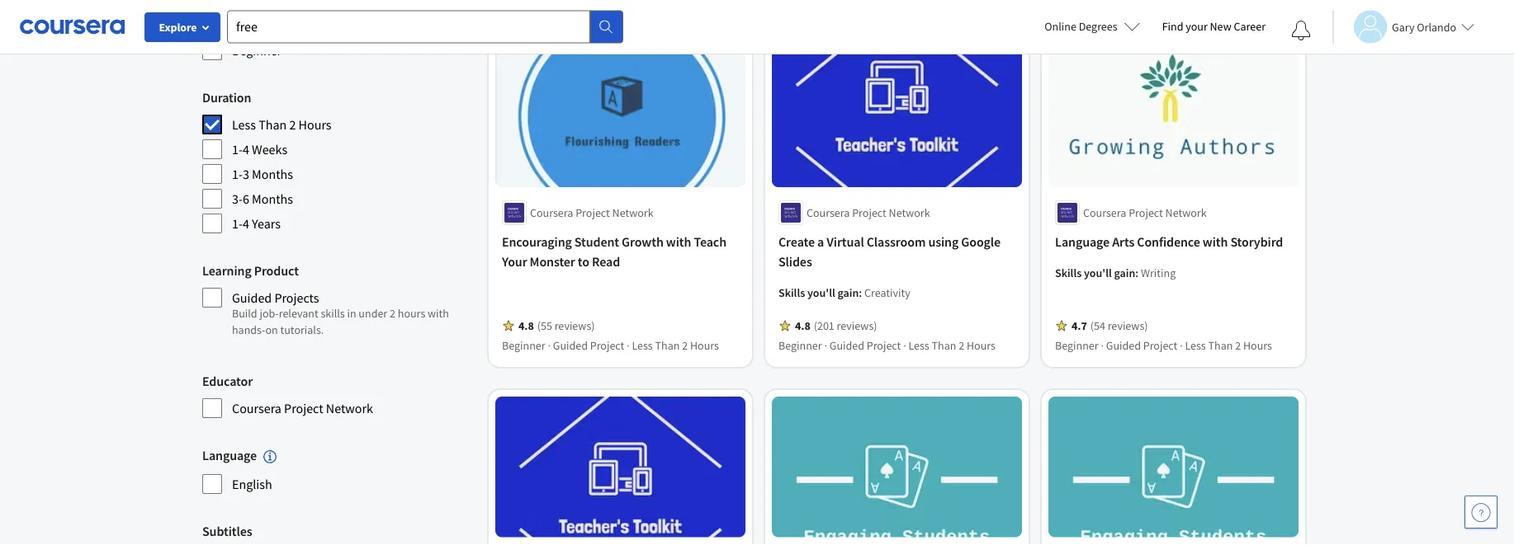 Task type: describe. For each thing, give the bounding box(es) containing it.
find your new career link
[[1154, 17, 1274, 37]]

3-
[[232, 191, 243, 207]]

create
[[778, 234, 815, 250]]

using
[[928, 234, 959, 250]]

coursera project network for confidence
[[1083, 205, 1207, 220]]

writing
[[1141, 266, 1176, 281]]

gary orlando button
[[1332, 10, 1474, 43]]

show notifications image
[[1291, 21, 1311, 40]]

product
[[254, 263, 299, 279]]

with for growth
[[666, 234, 691, 250]]

1 · from the left
[[548, 338, 551, 353]]

online degrees
[[1045, 19, 1117, 34]]

help center image
[[1471, 503, 1491, 523]]

teach
[[694, 234, 726, 250]]

find
[[1162, 19, 1183, 34]]

read
[[592, 253, 620, 270]]

learning product group
[[202, 261, 472, 345]]

1-3 months
[[232, 166, 293, 182]]

explore
[[159, 20, 197, 35]]

beginner for 4.7 (54 reviews)
[[1055, 338, 1099, 353]]

language group
[[202, 446, 472, 495]]

creativity
[[864, 286, 910, 300]]

4.8 for 4.8 (201 reviews)
[[795, 319, 810, 333]]

less than 2 hours
[[232, 116, 332, 133]]

(54
[[1090, 319, 1105, 333]]

your
[[502, 253, 527, 270]]

project up arts at the right top
[[1129, 205, 1163, 220]]

(201
[[814, 319, 834, 333]]

beginner · guided project · less than 2 hours for create a virtual classroom using google slides
[[778, 338, 996, 353]]

you'll for language
[[1084, 266, 1112, 281]]

coursera inside educator group
[[232, 400, 281, 417]]

2 for 4.8 (55 reviews)
[[682, 338, 688, 353]]

than for 4.8 (55 reviews)
[[655, 338, 680, 353]]

student
[[574, 234, 619, 250]]

project inside educator group
[[284, 400, 323, 417]]

with for confidence
[[1203, 234, 1228, 250]]

skills you'll gain : creativity
[[778, 286, 910, 300]]

less for 4.8 (55 reviews)
[[632, 338, 653, 353]]

duration
[[202, 89, 251, 106]]

project up student
[[576, 205, 610, 220]]

language for language
[[202, 447, 257, 464]]

beginner · guided project · less than 2 hours for language arts confidence with storybird
[[1055, 338, 1272, 353]]

guided for 4.7 (54 reviews)
[[1106, 338, 1141, 353]]

guided for 4.8 (55 reviews)
[[553, 338, 588, 353]]

2 inside build job-relevant skills in under 2 hours with hands-on tutorials.
[[390, 306, 395, 321]]

beginner inside level group
[[232, 42, 282, 59]]

2 for 4.8 (201 reviews)
[[959, 338, 964, 353]]

skills for create a virtual classroom using google slides
[[778, 286, 805, 300]]

in
[[347, 306, 356, 321]]

5 · from the left
[[1101, 338, 1104, 353]]

build
[[232, 306, 257, 321]]

1 beginner · guided project · less than 2 hours from the left
[[502, 338, 719, 353]]

1-4 weeks
[[232, 141, 287, 158]]

: for confidence
[[1135, 266, 1139, 281]]

skills
[[321, 306, 345, 321]]

slides
[[778, 253, 812, 270]]

level group
[[202, 13, 472, 61]]

3 · from the left
[[824, 338, 827, 353]]

1 reviews) from the left
[[554, 319, 595, 333]]

4 for weeks
[[243, 141, 249, 158]]

than for 4.7 (54 reviews)
[[1208, 338, 1233, 353]]

4 · from the left
[[903, 338, 906, 353]]

months for 1-3 months
[[252, 166, 293, 182]]

4.8 for 4.8 (55 reviews)
[[518, 319, 534, 333]]

network for virtual
[[889, 205, 930, 220]]

level
[[202, 15, 232, 31]]

arts
[[1112, 234, 1134, 250]]

hours
[[398, 306, 425, 321]]

2 inside "duration" group
[[289, 116, 296, 133]]

confidence
[[1137, 234, 1200, 250]]

google
[[961, 234, 1001, 250]]

network for confidence
[[1165, 205, 1207, 220]]

(55
[[537, 319, 552, 333]]

project down 4.8 (55 reviews)
[[590, 338, 624, 353]]

subtitles
[[202, 523, 252, 540]]

growth
[[622, 234, 664, 250]]

english
[[232, 476, 272, 493]]

duration group
[[202, 88, 472, 234]]

gain for confidence
[[1114, 266, 1135, 281]]

weeks
[[252, 141, 287, 158]]

hours for 4.8 (55 reviews)
[[690, 338, 719, 353]]

learning
[[202, 263, 251, 279]]

find your new career
[[1162, 19, 1266, 34]]

2 for 4.7 (54 reviews)
[[1235, 338, 1241, 353]]



Task type: vqa. For each thing, say whether or not it's contained in the screenshot.
the right contact
no



Task type: locate. For each thing, give the bounding box(es) containing it.
create a virtual classroom using google slides
[[778, 234, 1001, 270]]

beginner down (201
[[778, 338, 822, 353]]

skills
[[1055, 266, 1082, 281], [778, 286, 805, 300]]

classroom
[[867, 234, 926, 250]]

coursera project network up information about this filter group image
[[232, 400, 373, 417]]

1 vertical spatial 1-
[[232, 166, 243, 182]]

storybird
[[1230, 234, 1283, 250]]

1 horizontal spatial beginner · guided project · less than 2 hours
[[778, 338, 996, 353]]

guided down learning product
[[232, 290, 272, 306]]

with inside encouraging student growth with teach your monster to read
[[666, 234, 691, 250]]

beginner for 4.8 (201 reviews)
[[778, 338, 822, 353]]

language arts confidence with storybird
[[1055, 234, 1283, 250]]

3 reviews) from the left
[[1108, 319, 1148, 333]]

0 vertical spatial :
[[1135, 266, 1139, 281]]

4.8 left the (55
[[518, 319, 534, 333]]

gary
[[1392, 19, 1415, 34]]

2 reviews) from the left
[[837, 319, 877, 333]]

online degrees button
[[1031, 8, 1154, 45]]

0 vertical spatial language
[[1055, 234, 1110, 250]]

1-
[[232, 141, 243, 158], [232, 166, 243, 182], [232, 215, 243, 232]]

online
[[1045, 19, 1076, 34]]

0 vertical spatial you'll
[[1084, 266, 1112, 281]]

6 · from the left
[[1180, 338, 1183, 353]]

than inside "duration" group
[[259, 116, 287, 133]]

build job-relevant skills in under 2 hours with hands-on tutorials.
[[232, 306, 449, 338]]

1- up 3-
[[232, 166, 243, 182]]

0 horizontal spatial with
[[428, 306, 449, 321]]

0 vertical spatial skills
[[1055, 266, 1082, 281]]

None search field
[[227, 10, 623, 43]]

1 horizontal spatial language
[[1055, 234, 1110, 250]]

coursera project network for virtual
[[807, 205, 930, 220]]

4.8
[[518, 319, 534, 333], [795, 319, 810, 333]]

beginner for 4.8 (55 reviews)
[[502, 338, 545, 353]]

language inside group
[[202, 447, 257, 464]]

1 4.8 from the left
[[518, 319, 534, 333]]

guided inside learning product group
[[232, 290, 272, 306]]

1- for 1-3 months
[[232, 166, 243, 182]]

4.7
[[1072, 319, 1087, 333]]

project down 4.7 (54 reviews)
[[1143, 338, 1178, 353]]

a
[[817, 234, 824, 250]]

coursera project network up student
[[530, 205, 653, 220]]

1 horizontal spatial you'll
[[1084, 266, 1112, 281]]

1 vertical spatial 4
[[243, 215, 249, 232]]

network up language group
[[326, 400, 373, 417]]

:
[[1135, 266, 1139, 281], [859, 286, 862, 300]]

guided down '4.8 (201 reviews)'
[[829, 338, 864, 353]]

4 left "weeks"
[[243, 141, 249, 158]]

beginner · guided project · less than 2 hours down 4.7 (54 reviews)
[[1055, 338, 1272, 353]]

reviews)
[[554, 319, 595, 333], [837, 319, 877, 333], [1108, 319, 1148, 333]]

hours for 4.7 (54 reviews)
[[1243, 338, 1272, 353]]

language for language arts confidence with storybird
[[1055, 234, 1110, 250]]

coursera for a
[[807, 205, 850, 220]]

reviews) right the (55
[[554, 319, 595, 333]]

than
[[259, 116, 287, 133], [655, 338, 680, 353], [932, 338, 956, 353], [1208, 338, 1233, 353]]

network up growth
[[612, 205, 653, 220]]

1 vertical spatial you'll
[[807, 286, 835, 300]]

with
[[666, 234, 691, 250], [1203, 234, 1228, 250], [428, 306, 449, 321]]

4.8 left (201
[[795, 319, 810, 333]]

project up virtual
[[852, 205, 886, 220]]

create a virtual classroom using google slides link
[[778, 232, 1015, 272]]

with inside build job-relevant skills in under 2 hours with hands-on tutorials.
[[428, 306, 449, 321]]

reviews) right (201
[[837, 319, 877, 333]]

tutorials.
[[280, 323, 324, 338]]

less for 4.7 (54 reviews)
[[1185, 338, 1206, 353]]

4.8 (201 reviews)
[[795, 319, 877, 333]]

: for virtual
[[859, 286, 862, 300]]

gain
[[1114, 266, 1135, 281], [838, 286, 859, 300]]

hours for 4.8 (201 reviews)
[[967, 338, 996, 353]]

0 horizontal spatial beginner · guided project · less than 2 hours
[[502, 338, 719, 353]]

: left writing
[[1135, 266, 1139, 281]]

you'll for create
[[807, 286, 835, 300]]

1- for 1-4 years
[[232, 215, 243, 232]]

on
[[265, 323, 278, 338]]

skills down slides
[[778, 286, 805, 300]]

months down "weeks"
[[252, 166, 293, 182]]

encouraging
[[502, 234, 572, 250]]

1 horizontal spatial with
[[666, 234, 691, 250]]

2 4.8 from the left
[[795, 319, 810, 333]]

you'll up (54
[[1084, 266, 1112, 281]]

coursera for student
[[530, 205, 573, 220]]

learning product
[[202, 263, 299, 279]]

coursera down educator
[[232, 400, 281, 417]]

0 horizontal spatial gain
[[838, 286, 859, 300]]

2 4 from the top
[[243, 215, 249, 232]]

2 beginner · guided project · less than 2 hours from the left
[[778, 338, 996, 353]]

with left 'teach'
[[666, 234, 691, 250]]

language
[[1055, 234, 1110, 250], [202, 447, 257, 464]]

1- for 1-4 weeks
[[232, 141, 243, 158]]

·
[[548, 338, 551, 353], [627, 338, 630, 353], [824, 338, 827, 353], [903, 338, 906, 353], [1101, 338, 1104, 353], [1180, 338, 1183, 353]]

than for 4.8 (201 reviews)
[[932, 338, 956, 353]]

1 vertical spatial :
[[859, 286, 862, 300]]

your
[[1186, 19, 1208, 34]]

1 horizontal spatial skills
[[1055, 266, 1082, 281]]

educator
[[202, 373, 253, 390]]

project down '4.8 (201 reviews)'
[[867, 338, 901, 353]]

coursera up arts at the right top
[[1083, 205, 1126, 220]]

4 for years
[[243, 215, 249, 232]]

relevant
[[279, 306, 318, 321]]

1-4 years
[[232, 215, 281, 232]]

2 · from the left
[[627, 338, 630, 353]]

1- down 3-
[[232, 215, 243, 232]]

1 horizontal spatial reviews)
[[837, 319, 877, 333]]

0 horizontal spatial language
[[202, 447, 257, 464]]

beginner up duration
[[232, 42, 282, 59]]

job-
[[260, 306, 279, 321]]

3-6 months
[[232, 191, 293, 207]]

you'll up (201
[[807, 286, 835, 300]]

coursera up a
[[807, 205, 850, 220]]

hours
[[298, 116, 332, 133], [690, 338, 719, 353], [967, 338, 996, 353], [1243, 338, 1272, 353]]

beginner · guided project · less than 2 hours down creativity
[[778, 338, 996, 353]]

months for 3-6 months
[[252, 191, 293, 207]]

information about this filter group image
[[263, 451, 277, 464]]

guided down 4.8 (55 reviews)
[[553, 338, 588, 353]]

reviews) for language arts confidence with storybird
[[1108, 319, 1148, 333]]

0 horizontal spatial :
[[859, 286, 862, 300]]

with left storybird
[[1203, 234, 1228, 250]]

4 left years
[[243, 215, 249, 232]]

virtual
[[827, 234, 864, 250]]

2
[[289, 116, 296, 133], [390, 306, 395, 321], [682, 338, 688, 353], [959, 338, 964, 353], [1235, 338, 1241, 353]]

projects
[[274, 290, 319, 306]]

encouraging student growth with teach your monster to read
[[502, 234, 726, 270]]

skills you'll gain : writing
[[1055, 266, 1176, 281]]

4.7 (54 reviews)
[[1072, 319, 1148, 333]]

0 horizontal spatial 4.8
[[518, 319, 534, 333]]

project up language group
[[284, 400, 323, 417]]

0 horizontal spatial you'll
[[807, 286, 835, 300]]

reviews) right (54
[[1108, 319, 1148, 333]]

1 horizontal spatial :
[[1135, 266, 1139, 281]]

guided
[[232, 290, 272, 306], [553, 338, 588, 353], [829, 338, 864, 353], [1106, 338, 1141, 353]]

coursera up the encouraging
[[530, 205, 573, 220]]

coursera project network inside educator group
[[232, 400, 373, 417]]

orlando
[[1417, 19, 1456, 34]]

coursera project network for growth
[[530, 205, 653, 220]]

months up years
[[252, 191, 293, 207]]

6
[[243, 191, 249, 207]]

career
[[1234, 19, 1266, 34]]

explore button
[[144, 12, 220, 42]]

1 vertical spatial months
[[252, 191, 293, 207]]

less
[[232, 116, 256, 133], [632, 338, 653, 353], [908, 338, 929, 353], [1185, 338, 1206, 353]]

: left creativity
[[859, 286, 862, 300]]

3 1- from the top
[[232, 215, 243, 232]]

hands-
[[232, 323, 265, 338]]

coursera project network up virtual
[[807, 205, 930, 220]]

encouraging student growth with teach your monster to read link
[[502, 232, 739, 272]]

coursera project network
[[530, 205, 653, 220], [807, 205, 930, 220], [1083, 205, 1207, 220], [232, 400, 373, 417]]

4
[[243, 141, 249, 158], [243, 215, 249, 232]]

language up english
[[202, 447, 257, 464]]

less inside "duration" group
[[232, 116, 256, 133]]

coursera image
[[20, 13, 125, 40]]

1 horizontal spatial gain
[[1114, 266, 1135, 281]]

years
[[252, 215, 281, 232]]

What do you want to learn? text field
[[227, 10, 590, 43]]

less for 4.8 (201 reviews)
[[908, 338, 929, 353]]

3 beginner · guided project · less than 2 hours from the left
[[1055, 338, 1272, 353]]

project
[[576, 205, 610, 220], [852, 205, 886, 220], [1129, 205, 1163, 220], [590, 338, 624, 353], [867, 338, 901, 353], [1143, 338, 1178, 353], [284, 400, 323, 417]]

2 horizontal spatial beginner · guided project · less than 2 hours
[[1055, 338, 1272, 353]]

4.8 (55 reviews)
[[518, 319, 595, 333]]

0 vertical spatial gain
[[1114, 266, 1135, 281]]

reviews) for create a virtual classroom using google slides
[[837, 319, 877, 333]]

network inside educator group
[[326, 400, 373, 417]]

gary orlando
[[1392, 19, 1456, 34]]

beginner down the (55
[[502, 338, 545, 353]]

you'll
[[1084, 266, 1112, 281], [807, 286, 835, 300]]

1- up 3
[[232, 141, 243, 158]]

0 vertical spatial 4
[[243, 141, 249, 158]]

1 vertical spatial skills
[[778, 286, 805, 300]]

2 vertical spatial 1-
[[232, 215, 243, 232]]

2 horizontal spatial reviews)
[[1108, 319, 1148, 333]]

gain for virtual
[[838, 286, 859, 300]]

guided for 4.8 (201 reviews)
[[829, 338, 864, 353]]

months
[[252, 166, 293, 182], [252, 191, 293, 207]]

under
[[359, 306, 387, 321]]

1 vertical spatial language
[[202, 447, 257, 464]]

network up language arts confidence with storybird link
[[1165, 205, 1207, 220]]

language arts confidence with storybird link
[[1055, 232, 1292, 252]]

1 1- from the top
[[232, 141, 243, 158]]

3
[[243, 166, 249, 182]]

beginner
[[232, 42, 282, 59], [502, 338, 545, 353], [778, 338, 822, 353], [1055, 338, 1099, 353]]

0 vertical spatial 1-
[[232, 141, 243, 158]]

guided projects
[[232, 290, 319, 306]]

language left arts at the right top
[[1055, 234, 1110, 250]]

coursera project network up arts at the right top
[[1083, 205, 1207, 220]]

2 horizontal spatial with
[[1203, 234, 1228, 250]]

to
[[578, 253, 589, 270]]

0 vertical spatial months
[[252, 166, 293, 182]]

hours inside "duration" group
[[298, 116, 332, 133]]

1 4 from the top
[[243, 141, 249, 158]]

beginner down 4.7
[[1055, 338, 1099, 353]]

gain up '4.8 (201 reviews)'
[[838, 286, 859, 300]]

beginner · guided project · less than 2 hours down 4.8 (55 reviews)
[[502, 338, 719, 353]]

beginner · guided project · less than 2 hours
[[502, 338, 719, 353], [778, 338, 996, 353], [1055, 338, 1272, 353]]

guided down 4.7 (54 reviews)
[[1106, 338, 1141, 353]]

skills for language arts confidence with storybird
[[1055, 266, 1082, 281]]

2 1- from the top
[[232, 166, 243, 182]]

skills up 4.7
[[1055, 266, 1082, 281]]

1 horizontal spatial 4.8
[[795, 319, 810, 333]]

network up classroom
[[889, 205, 930, 220]]

0 horizontal spatial reviews)
[[554, 319, 595, 333]]

new
[[1210, 19, 1231, 34]]

2 months from the top
[[252, 191, 293, 207]]

0 horizontal spatial skills
[[778, 286, 805, 300]]

1 months from the top
[[252, 166, 293, 182]]

educator group
[[202, 371, 472, 419]]

network for growth
[[612, 205, 653, 220]]

coursera for arts
[[1083, 205, 1126, 220]]

monster
[[530, 253, 575, 270]]

with right the hours
[[428, 306, 449, 321]]

coursera
[[530, 205, 573, 220], [807, 205, 850, 220], [1083, 205, 1126, 220], [232, 400, 281, 417]]

gain down arts at the right top
[[1114, 266, 1135, 281]]

1 vertical spatial gain
[[838, 286, 859, 300]]

degrees
[[1079, 19, 1117, 34]]



